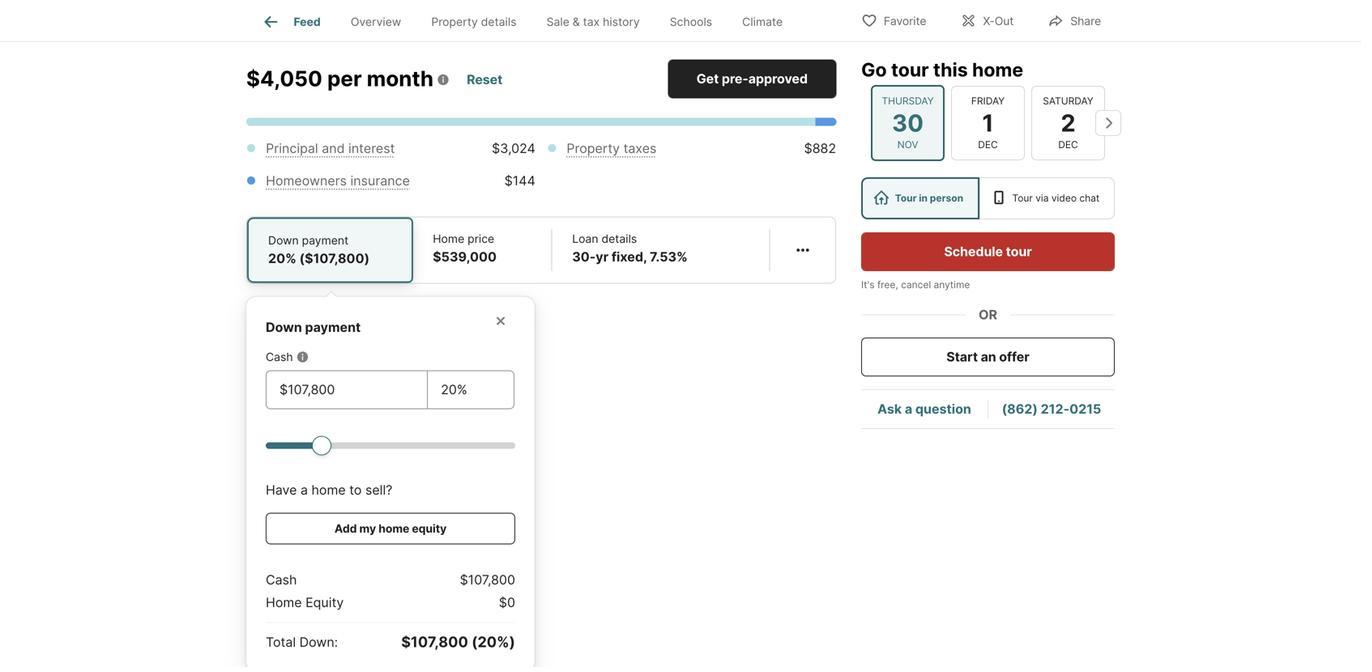Task type: vqa. For each thing, say whether or not it's contained in the screenshot.


Task type: describe. For each thing, give the bounding box(es) containing it.
my
[[360, 522, 376, 536]]

go
[[862, 58, 887, 81]]

this
[[934, 58, 968, 81]]

tour via video chat
[[1013, 192, 1100, 204]]

down:
[[300, 635, 338, 651]]

(862) 212-0215 link
[[1002, 402, 1102, 417]]

Down Payment Slider range field
[[266, 435, 515, 455]]

details for property details
[[481, 15, 517, 29]]

x-out button
[[947, 4, 1028, 37]]

loan
[[572, 232, 599, 246]]

insurance
[[351, 173, 410, 189]]

reset
[[467, 72, 503, 87]]

7.53%
[[650, 249, 688, 265]]

$539,000
[[433, 249, 497, 265]]

video
[[1052, 192, 1077, 204]]

property taxes
[[567, 140, 657, 156]]

it's
[[862, 279, 875, 291]]

offer
[[1000, 349, 1030, 365]]

person
[[930, 192, 964, 204]]

saturday 2 dec
[[1043, 95, 1094, 151]]

history
[[603, 15, 640, 29]]

20%
[[268, 251, 297, 266]]

have a home to sell?
[[266, 482, 393, 498]]

property details
[[431, 15, 517, 29]]

feed link
[[261, 12, 321, 32]]

(20%)
[[472, 634, 515, 652]]

tour for tour via video chat
[[1013, 192, 1033, 204]]

list box containing tour in person
[[862, 177, 1115, 220]]

$3,024
[[492, 140, 536, 156]]

via
[[1036, 192, 1049, 204]]

sell?
[[366, 482, 393, 498]]

to
[[349, 482, 362, 498]]

payment
[[246, 5, 327, 28]]

$107,800 (20%)
[[401, 634, 515, 652]]

down payment 20% ($107,800)
[[268, 234, 370, 266]]

homeowners insurance link
[[266, 173, 410, 189]]

friday
[[972, 95, 1005, 107]]

tour via video chat option
[[980, 177, 1115, 220]]

thursday
[[882, 95, 934, 107]]

add my home equity button
[[266, 513, 515, 545]]

get
[[697, 71, 719, 87]]

down for down payment 20% ($107,800)
[[268, 234, 299, 247]]

schedule
[[945, 244, 1003, 260]]

home for have a home to sell?
[[312, 482, 346, 498]]

next image
[[1096, 110, 1122, 136]]

property for property taxes
[[567, 140, 620, 156]]

total down:
[[266, 635, 338, 651]]

30
[[892, 109, 924, 137]]

dec for 1
[[978, 139, 998, 151]]

overview tab
[[336, 2, 416, 41]]

details for loan details 30-yr fixed, 7.53%
[[602, 232, 637, 246]]

payment for down payment 20% ($107,800)
[[302, 234, 349, 247]]

sale & tax history
[[547, 15, 640, 29]]

down payment
[[266, 320, 361, 335]]

anytime
[[934, 279, 970, 291]]

home price $539,000
[[433, 232, 497, 265]]

climate
[[743, 15, 783, 29]]

free,
[[878, 279, 899, 291]]

ask
[[878, 402, 902, 417]]

friday 1 dec
[[972, 95, 1005, 151]]

favorite
[[884, 14, 927, 28]]

out
[[995, 14, 1014, 28]]

sale & tax history tab
[[532, 2, 655, 41]]

2 horizontal spatial home
[[973, 58, 1024, 81]]

schedule tour button
[[862, 233, 1115, 272]]

x-out
[[983, 14, 1014, 28]]

$882
[[804, 140, 837, 156]]

schedule tour
[[945, 244, 1032, 260]]

principal and interest link
[[266, 140, 395, 156]]

overview
[[351, 15, 401, 29]]

and
[[322, 140, 345, 156]]

schools
[[670, 15, 713, 29]]

down for down payment
[[266, 320, 302, 335]]

interest
[[349, 140, 395, 156]]

$0
[[499, 595, 515, 611]]

taxes
[[624, 140, 657, 156]]



Task type: locate. For each thing, give the bounding box(es) containing it.
or
[[979, 307, 998, 323]]

1 vertical spatial cash
[[266, 572, 297, 588]]

details inside tab
[[481, 15, 517, 29]]

$107,800 for $107,800
[[460, 572, 515, 588]]

0 vertical spatial a
[[905, 402, 913, 417]]

cancel
[[901, 279, 931, 291]]

home inside $107,800 (20%) tooltip
[[266, 595, 302, 611]]

212-
[[1041, 402, 1070, 417]]

home for add my home equity
[[379, 522, 410, 536]]

fixed,
[[612, 249, 647, 265]]

share button
[[1034, 4, 1115, 37]]

cash up home equity
[[266, 572, 297, 588]]

loan details 30-yr fixed, 7.53%
[[572, 232, 688, 265]]

payment for down payment
[[305, 320, 361, 335]]

payment
[[302, 234, 349, 247], [305, 320, 361, 335]]

tab list containing feed
[[246, 0, 811, 41]]

$4,050
[[246, 66, 323, 91]]

list box
[[862, 177, 1115, 220]]

tour for go
[[891, 58, 929, 81]]

0 vertical spatial $107,800
[[460, 572, 515, 588]]

dec down 1
[[978, 139, 998, 151]]

1 cash from the top
[[266, 350, 293, 364]]

have
[[266, 482, 297, 498]]

tour for schedule
[[1006, 244, 1032, 260]]

0 horizontal spatial home
[[312, 482, 346, 498]]

tour left in
[[895, 192, 917, 204]]

home inside the home price $539,000
[[433, 232, 465, 246]]

down up 20%
[[268, 234, 299, 247]]

1 vertical spatial home
[[312, 482, 346, 498]]

payment calculator
[[246, 5, 422, 28]]

tour inside "button"
[[1006, 244, 1032, 260]]

a for ask
[[905, 402, 913, 417]]

home
[[973, 58, 1024, 81], [312, 482, 346, 498], [379, 522, 410, 536]]

dec inside saturday 2 dec
[[1059, 139, 1079, 151]]

start
[[947, 349, 978, 365]]

start an offer
[[947, 349, 1030, 365]]

1 vertical spatial property
[[567, 140, 620, 156]]

add my home equity
[[335, 522, 447, 536]]

2 tour from the left
[[1013, 192, 1033, 204]]

1 dec from the left
[[978, 139, 998, 151]]

1 vertical spatial $107,800
[[401, 634, 468, 652]]

tour in person option
[[862, 177, 980, 220]]

get pre-approved button
[[668, 59, 837, 98]]

home for home equity
[[266, 595, 302, 611]]

2 dec from the left
[[1059, 139, 1079, 151]]

1 vertical spatial a
[[301, 482, 308, 498]]

property taxes link
[[567, 140, 657, 156]]

thursday 30 nov
[[882, 95, 934, 151]]

$144
[[505, 173, 536, 189]]

property up reset
[[431, 15, 478, 29]]

total
[[266, 635, 296, 651]]

an
[[981, 349, 997, 365]]

down inside the down payment 20% ($107,800)
[[268, 234, 299, 247]]

favorite button
[[848, 4, 941, 37]]

payment down ($107,800)
[[305, 320, 361, 335]]

home right my
[[379, 522, 410, 536]]

start an offer button
[[862, 338, 1115, 377]]

($107,800)
[[300, 251, 370, 266]]

approved
[[749, 71, 808, 87]]

principal and interest
[[266, 140, 395, 156]]

tour
[[895, 192, 917, 204], [1013, 192, 1033, 204]]

0 horizontal spatial home
[[266, 595, 302, 611]]

property inside property details tab
[[431, 15, 478, 29]]

(862) 212-0215
[[1002, 402, 1102, 417]]

reset button
[[466, 65, 504, 94]]

property for property details
[[431, 15, 478, 29]]

home left to on the bottom
[[312, 482, 346, 498]]

dec down 2
[[1059, 139, 1079, 151]]

$107,800 left (20%)
[[401, 634, 468, 652]]

0 vertical spatial home
[[433, 232, 465, 246]]

0 horizontal spatial details
[[481, 15, 517, 29]]

0 horizontal spatial tour
[[895, 192, 917, 204]]

1 horizontal spatial home
[[379, 522, 410, 536]]

home up $539,000
[[433, 232, 465, 246]]

property
[[431, 15, 478, 29], [567, 140, 620, 156]]

payment inside the down payment 20% ($107,800)
[[302, 234, 349, 247]]

1 horizontal spatial home
[[433, 232, 465, 246]]

it's free, cancel anytime
[[862, 279, 970, 291]]

saturday
[[1043, 95, 1094, 107]]

chat
[[1080, 192, 1100, 204]]

pre-
[[722, 71, 749, 87]]

0 horizontal spatial tour
[[891, 58, 929, 81]]

None text field
[[280, 380, 414, 400], [441, 380, 501, 400], [280, 380, 414, 400], [441, 380, 501, 400]]

1 vertical spatial tour
[[1006, 244, 1032, 260]]

0 vertical spatial property
[[431, 15, 478, 29]]

$107,800 for $107,800 (20%)
[[401, 634, 468, 652]]

$107,800 (20%) tooltip
[[246, 284, 836, 668]]

details up fixed,
[[602, 232, 637, 246]]

property details tab
[[416, 2, 532, 41]]

0 horizontal spatial property
[[431, 15, 478, 29]]

schools tab
[[655, 2, 728, 41]]

homeowners insurance
[[266, 173, 410, 189]]

&
[[573, 15, 580, 29]]

(862)
[[1002, 402, 1038, 417]]

down inside $107,800 (20%) tooltip
[[266, 320, 302, 335]]

$4,050 per month
[[246, 66, 434, 91]]

tour right "schedule"
[[1006, 244, 1032, 260]]

1 horizontal spatial details
[[602, 232, 637, 246]]

home up friday
[[973, 58, 1024, 81]]

nov
[[898, 139, 919, 151]]

tour up thursday at top
[[891, 58, 929, 81]]

feed
[[294, 15, 321, 29]]

cash
[[266, 350, 293, 364], [266, 572, 297, 588]]

tour left via
[[1013, 192, 1033, 204]]

a
[[905, 402, 913, 417], [301, 482, 308, 498]]

1 vertical spatial details
[[602, 232, 637, 246]]

1
[[983, 109, 994, 137]]

2 cash from the top
[[266, 572, 297, 588]]

1 horizontal spatial dec
[[1059, 139, 1079, 151]]

tax
[[583, 15, 600, 29]]

get pre-approved
[[697, 71, 808, 87]]

1 horizontal spatial tour
[[1013, 192, 1033, 204]]

dec inside friday 1 dec
[[978, 139, 998, 151]]

$107,800
[[460, 572, 515, 588], [401, 634, 468, 652]]

add
[[335, 522, 357, 536]]

home up total
[[266, 595, 302, 611]]

cash down down payment
[[266, 350, 293, 364]]

go tour this home
[[862, 58, 1024, 81]]

home inside button
[[379, 522, 410, 536]]

ask a question link
[[878, 402, 972, 417]]

a for have
[[301, 482, 308, 498]]

2 vertical spatial home
[[379, 522, 410, 536]]

1 vertical spatial home
[[266, 595, 302, 611]]

$107,800 up $0
[[460, 572, 515, 588]]

0 horizontal spatial dec
[[978, 139, 998, 151]]

a inside $107,800 (20%) tooltip
[[301, 482, 308, 498]]

0 horizontal spatial a
[[301, 482, 308, 498]]

payment up ($107,800)
[[302, 234, 349, 247]]

x-
[[983, 14, 995, 28]]

per
[[327, 66, 362, 91]]

home for home price $539,000
[[433, 232, 465, 246]]

down down 20%
[[266, 320, 302, 335]]

1 vertical spatial down
[[266, 320, 302, 335]]

1 horizontal spatial a
[[905, 402, 913, 417]]

homeowners
[[266, 173, 347, 189]]

equity
[[412, 522, 447, 536]]

0 vertical spatial tour
[[891, 58, 929, 81]]

price
[[468, 232, 495, 246]]

climate tab
[[728, 2, 798, 41]]

property left taxes
[[567, 140, 620, 156]]

1 tour from the left
[[895, 192, 917, 204]]

0 vertical spatial details
[[481, 15, 517, 29]]

None button
[[871, 85, 945, 161], [952, 86, 1025, 160], [1032, 86, 1106, 160], [871, 85, 945, 161], [952, 86, 1025, 160], [1032, 86, 1106, 160]]

ask a question
[[878, 402, 972, 417]]

principal
[[266, 140, 318, 156]]

tour for tour in person
[[895, 192, 917, 204]]

equity
[[306, 595, 344, 611]]

payment inside $107,800 (20%) tooltip
[[305, 320, 361, 335]]

home equity
[[266, 595, 344, 611]]

1 horizontal spatial tour
[[1006, 244, 1032, 260]]

0 vertical spatial cash
[[266, 350, 293, 364]]

1 vertical spatial payment
[[305, 320, 361, 335]]

a right have
[[301, 482, 308, 498]]

month
[[367, 66, 434, 91]]

0 vertical spatial payment
[[302, 234, 349, 247]]

details inside loan details 30-yr fixed, 7.53%
[[602, 232, 637, 246]]

a right ask
[[905, 402, 913, 417]]

sale
[[547, 15, 570, 29]]

home
[[433, 232, 465, 246], [266, 595, 302, 611]]

in
[[919, 192, 928, 204]]

tour
[[891, 58, 929, 81], [1006, 244, 1032, 260]]

0215
[[1070, 402, 1102, 417]]

calculator
[[331, 5, 422, 28]]

1 horizontal spatial property
[[567, 140, 620, 156]]

dec for 2
[[1059, 139, 1079, 151]]

tour in person
[[895, 192, 964, 204]]

0 vertical spatial down
[[268, 234, 299, 247]]

tab list
[[246, 0, 811, 41]]

0 vertical spatial home
[[973, 58, 1024, 81]]

details left sale
[[481, 15, 517, 29]]



